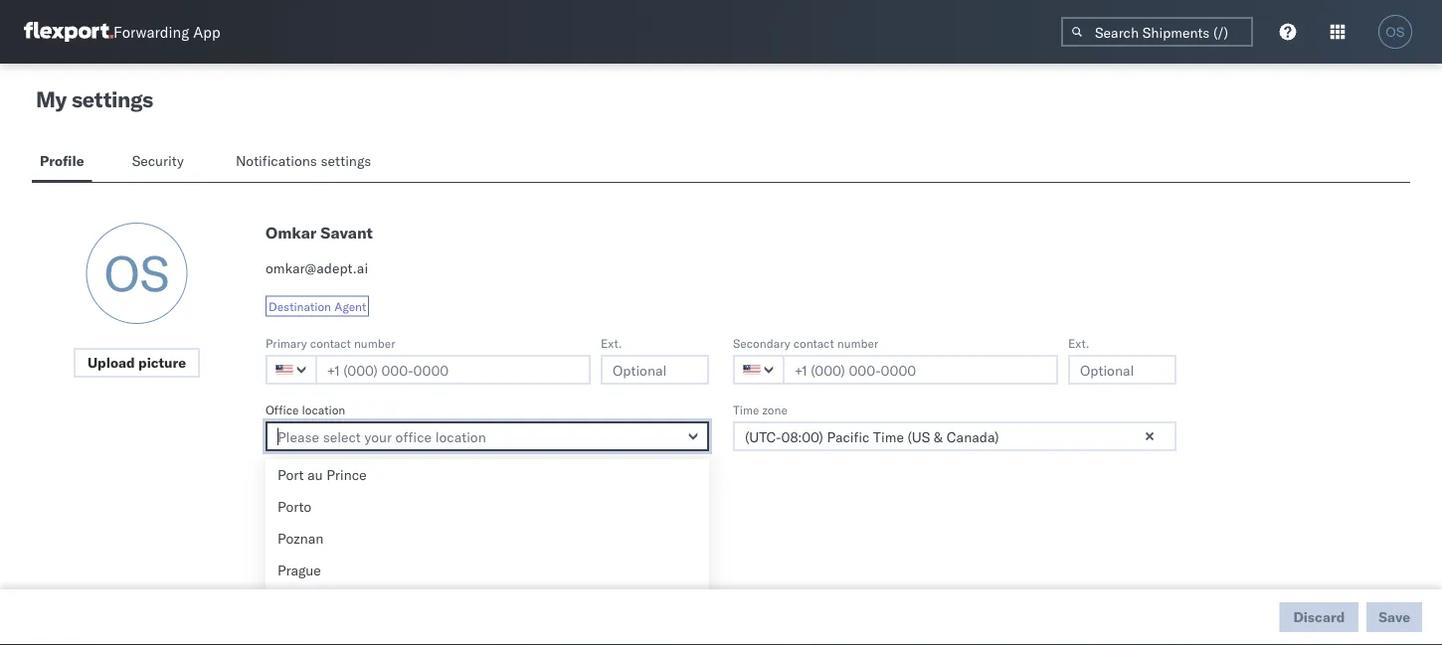 Task type: locate. For each thing, give the bounding box(es) containing it.
destination
[[269, 299, 331, 314]]

(UTC-08:00) Pacific Time (US & Canada) text field
[[733, 422, 1177, 452]]

0 horizontal spatial number
[[354, 336, 395, 351]]

agent
[[334, 299, 366, 314]]

office left location
[[266, 402, 299, 417]]

ext.
[[601, 336, 622, 351], [1069, 336, 1090, 351]]

security button
[[124, 143, 196, 182]]

in
[[502, 590, 512, 604]]

1 horizontal spatial office
[[309, 565, 347, 583]]

settings for notifications settings
[[321, 152, 372, 170]]

primary contact number
[[266, 336, 395, 351]]

2 contact from the left
[[794, 336, 835, 351]]

1 vertical spatial settings
[[321, 152, 372, 170]]

settings
[[72, 86, 153, 113], [321, 152, 372, 170]]

1 horizontal spatial ext.
[[1069, 336, 1090, 351]]

secondary
[[733, 336, 791, 351]]

notifications settings
[[236, 152, 372, 170]]

os
[[1386, 24, 1406, 39], [104, 243, 170, 304]]

contact right the secondary
[[794, 336, 835, 351]]

united states text field down the secondary
[[733, 355, 785, 385]]

picture
[[138, 354, 186, 372]]

title
[[287, 469, 308, 484]]

2 united states text field from the left
[[733, 355, 785, 385]]

contact for secondary
[[794, 336, 835, 351]]

2 optional telephone field from the left
[[1069, 355, 1177, 385]]

time
[[733, 402, 760, 417]]

2 ext. from the left
[[1069, 336, 1090, 351]]

1 +1 (000) 000-0000 telephone field from the left
[[315, 355, 591, 385]]

Please select your office location text field
[[266, 422, 709, 452]]

out
[[266, 565, 289, 583]]

1 vertical spatial office
[[309, 565, 347, 583]]

job title
[[266, 469, 308, 484]]

1 horizontal spatial settings
[[321, 152, 372, 170]]

+1 (000) 000-0000 telephone field up the please select your office location text field
[[315, 355, 591, 385]]

United States text field
[[266, 355, 317, 385], [733, 355, 785, 385]]

settings right notifications on the top of the page
[[321, 152, 372, 170]]

time zone
[[733, 402, 788, 417]]

office location
[[266, 402, 346, 417]]

1 horizontal spatial os
[[1386, 24, 1406, 39]]

1 horizontal spatial +1 (000) 000-0000 telephone field
[[783, 355, 1059, 385]]

Optional telephone field
[[601, 355, 709, 385], [1069, 355, 1177, 385]]

os button
[[1373, 9, 1419, 55]]

upload
[[87, 354, 135, 372]]

upload picture
[[87, 354, 186, 372]]

2 +1 (000) 000-0000 telephone field from the left
[[783, 355, 1059, 385]]

destination agent
[[269, 299, 366, 314]]

0 horizontal spatial united states text field
[[266, 355, 317, 385]]

1 ext. from the left
[[601, 336, 622, 351]]

next
[[402, 590, 425, 604]]

puebla
[[278, 626, 321, 643]]

porto
[[278, 499, 312, 516]]

savant
[[321, 223, 373, 243]]

1 horizontal spatial contact
[[794, 336, 835, 351]]

1 contact from the left
[[310, 336, 351, 351]]

number right the secondary
[[838, 336, 879, 351]]

1 horizontal spatial united states text field
[[733, 355, 785, 385]]

app
[[193, 22, 221, 41]]

forwarding app link
[[24, 22, 221, 42]]

port au prince
[[278, 467, 367, 484]]

0 horizontal spatial settings
[[72, 86, 153, 113]]

to
[[429, 590, 439, 604]]

prague
[[278, 562, 321, 580]]

+1 (000) 000-0000 telephone field up (utc-08:00) pacific time (us & canada) text box
[[783, 355, 1059, 385]]

1 united states text field from the left
[[266, 355, 317, 385]]

status
[[289, 590, 323, 604]]

forwarding
[[113, 22, 189, 41]]

the
[[515, 590, 533, 604]]

0 vertical spatial settings
[[72, 86, 153, 113]]

0 vertical spatial office
[[266, 402, 299, 417]]

office up 'will'
[[309, 565, 347, 583]]

poznan
[[278, 530, 324, 548]]

united states text field for primary
[[266, 355, 317, 385]]

0 horizontal spatial optional telephone field
[[601, 355, 709, 385]]

secondary contact number
[[733, 336, 879, 351]]

au
[[308, 467, 323, 484]]

2 number from the left
[[838, 336, 879, 351]]

+1 (000) 000-0000 telephone field for primary contact number
[[315, 355, 591, 385]]

1 number from the left
[[354, 336, 395, 351]]

0 horizontal spatial office
[[266, 402, 299, 417]]

messages.
[[536, 590, 593, 604]]

1 horizontal spatial number
[[838, 336, 879, 351]]

settings inside button
[[321, 152, 372, 170]]

the
[[266, 590, 286, 604]]

office
[[266, 402, 299, 417], [309, 565, 347, 583]]

contact down the destination agent
[[310, 336, 351, 351]]

optional telephone field for secondary contact number
[[1069, 355, 1177, 385]]

1 horizontal spatial optional telephone field
[[1069, 355, 1177, 385]]

contact
[[310, 336, 351, 351], [794, 336, 835, 351]]

0 horizontal spatial contact
[[310, 336, 351, 351]]

status
[[266, 536, 301, 551]]

united states text field for secondary
[[733, 355, 785, 385]]

optional telephone field for primary contact number
[[601, 355, 709, 385]]

Job title text field
[[266, 489, 709, 518]]

shown
[[364, 590, 399, 604]]

1 vertical spatial os
[[104, 243, 170, 304]]

zone
[[763, 402, 788, 417]]

settings right my
[[72, 86, 153, 113]]

+1 (000) 000-0000 telephone field
[[315, 355, 591, 385], [783, 355, 1059, 385]]

1 optional telephone field from the left
[[601, 355, 709, 385]]

my settings
[[36, 86, 153, 113]]

number
[[354, 336, 395, 351], [838, 336, 879, 351]]

united states text field down "primary"
[[266, 355, 317, 385]]

0 vertical spatial os
[[1386, 24, 1406, 39]]

number down agent
[[354, 336, 395, 351]]

number for secondary contact number
[[838, 336, 879, 351]]

port
[[278, 467, 304, 484]]

0 horizontal spatial ext.
[[601, 336, 622, 351]]

0 horizontal spatial +1 (000) 000-0000 telephone field
[[315, 355, 591, 385]]



Task type: describe. For each thing, give the bounding box(es) containing it.
be
[[347, 590, 361, 604]]

profile button
[[32, 143, 92, 182]]

notifications settings button
[[228, 143, 388, 182]]

number for primary contact number
[[354, 336, 395, 351]]

forwarding app
[[113, 22, 221, 41]]

omkar@adept.ai
[[266, 260, 368, 277]]

of
[[292, 565, 305, 583]]

prince
[[327, 467, 367, 484]]

ext. for primary contact number
[[601, 336, 622, 351]]

upload picture button
[[74, 348, 200, 378]]

notifications
[[236, 152, 317, 170]]

out of office the status will be shown next to your name in the messages.
[[266, 565, 593, 604]]

Search Shipments (/) text field
[[1062, 17, 1254, 47]]

ext. for secondary contact number
[[1069, 336, 1090, 351]]

0 horizontal spatial os
[[104, 243, 170, 304]]

location
[[302, 402, 346, 417]]

profile
[[40, 152, 84, 170]]

os inside button
[[1386, 24, 1406, 39]]

office inside out of office the status will be shown next to your name in the messages.
[[309, 565, 347, 583]]

settings for my settings
[[72, 86, 153, 113]]

your
[[442, 590, 466, 604]]

security
[[132, 152, 184, 170]]

primary
[[266, 336, 307, 351]]

my
[[36, 86, 67, 113]]

will
[[326, 590, 344, 604]]

+1 (000) 000-0000 telephone field for secondary contact number
[[783, 355, 1059, 385]]

contact for primary
[[310, 336, 351, 351]]

omkar
[[266, 223, 317, 243]]

job
[[266, 469, 284, 484]]

omkar savant
[[266, 223, 373, 243]]

name
[[469, 590, 499, 604]]

flexport. image
[[24, 22, 113, 42]]



Task type: vqa. For each thing, say whether or not it's contained in the screenshot.
Primary contact number's number
yes



